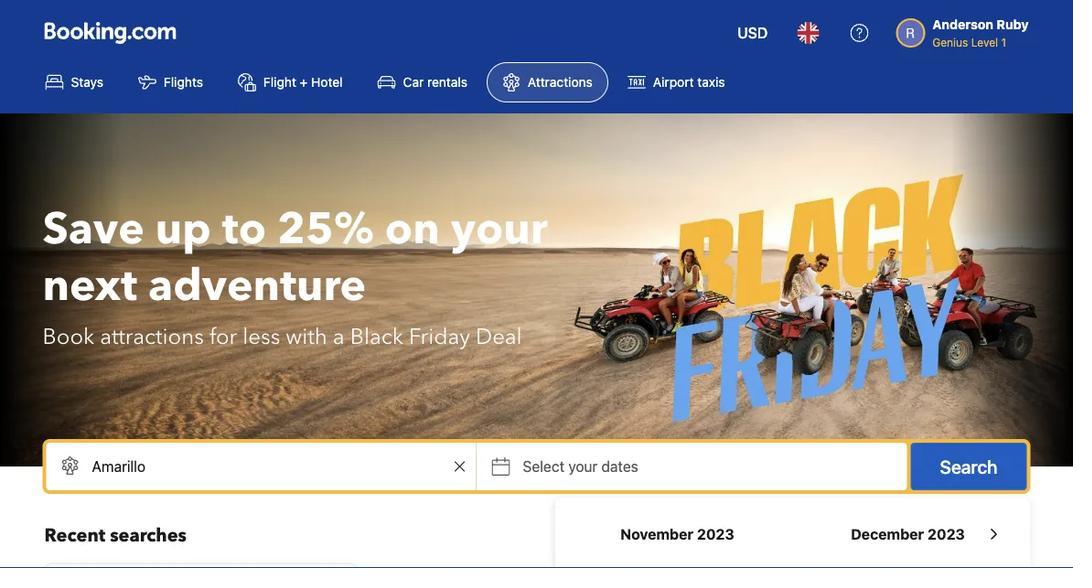 Task type: describe. For each thing, give the bounding box(es) containing it.
searches
[[110, 523, 187, 549]]

flights
[[164, 75, 203, 90]]

flight + hotel link
[[222, 62, 358, 102]]

adventure
[[148, 256, 366, 316]]

flights link
[[123, 62, 219, 102]]

your inside save up to 25% on your next adventure book attractions for less with a black friday deal
[[451, 199, 548, 259]]

dates
[[602, 458, 639, 475]]

+
[[300, 75, 308, 90]]

anderson
[[933, 17, 994, 32]]

level
[[972, 36, 998, 48]]

airport taxis link
[[612, 62, 741, 102]]

Where are you going? search field
[[46, 443, 476, 490]]

for
[[209, 322, 237, 352]]

select
[[523, 458, 565, 475]]

airport taxis
[[653, 75, 725, 90]]

select your dates
[[523, 458, 639, 475]]

recent searches
[[44, 523, 187, 549]]

2023 for december 2023
[[928, 526, 965, 543]]

deal
[[476, 322, 522, 352]]

with
[[286, 322, 327, 352]]

recent
[[44, 523, 105, 549]]

attractions
[[528, 75, 593, 90]]

flight
[[263, 75, 296, 90]]

25%
[[277, 199, 374, 259]]

genius
[[933, 36, 968, 48]]

2023 for november 2023
[[697, 526, 735, 543]]

taxis
[[698, 75, 725, 90]]

1
[[1002, 36, 1007, 48]]

stays link
[[30, 62, 119, 102]]

stays
[[71, 75, 103, 90]]



Task type: vqa. For each thing, say whether or not it's contained in the screenshot.
1
yes



Task type: locate. For each thing, give the bounding box(es) containing it.
anderson ruby genius level 1
[[933, 17, 1029, 48]]

airport
[[653, 75, 694, 90]]

car rentals
[[403, 75, 468, 90]]

november 2023
[[621, 526, 735, 543]]

on
[[385, 199, 440, 259]]

your right on
[[451, 199, 548, 259]]

0 horizontal spatial 2023
[[697, 526, 735, 543]]

attractions
[[100, 322, 204, 352]]

less
[[243, 322, 280, 352]]

1 horizontal spatial your
[[569, 458, 598, 475]]

december 2023
[[851, 526, 965, 543]]

search
[[940, 456, 998, 477]]

flight + hotel
[[263, 75, 343, 90]]

0 vertical spatial your
[[451, 199, 548, 259]]

book
[[43, 322, 95, 352]]

next
[[43, 256, 137, 316]]

1 horizontal spatial 2023
[[928, 526, 965, 543]]

0 horizontal spatial your
[[451, 199, 548, 259]]

black
[[350, 322, 404, 352]]

friday
[[409, 322, 470, 352]]

usd button
[[727, 11, 779, 55]]

car rentals link
[[362, 62, 483, 102]]

up
[[155, 199, 211, 259]]

attractions link
[[487, 62, 608, 102]]

your
[[451, 199, 548, 259], [569, 458, 598, 475]]

to
[[222, 199, 266, 259]]

your left dates
[[569, 458, 598, 475]]

november
[[621, 526, 694, 543]]

your account menu anderson ruby genius level 1 element
[[896, 8, 1036, 50]]

booking.com image
[[44, 22, 176, 44]]

a
[[333, 322, 345, 352]]

car
[[403, 75, 424, 90]]

search button
[[911, 443, 1027, 490]]

usd
[[738, 24, 768, 42]]

2023
[[697, 526, 735, 543], [928, 526, 965, 543]]

save
[[43, 199, 144, 259]]

2023 right december
[[928, 526, 965, 543]]

rentals
[[427, 75, 468, 90]]

2 2023 from the left
[[928, 526, 965, 543]]

2023 right november
[[697, 526, 735, 543]]

save up to 25% on your next adventure book attractions for less with a black friday deal
[[43, 199, 548, 352]]

ruby
[[997, 17, 1029, 32]]

december
[[851, 526, 924, 543]]

1 2023 from the left
[[697, 526, 735, 543]]

1 vertical spatial your
[[569, 458, 598, 475]]

hotel
[[311, 75, 343, 90]]



